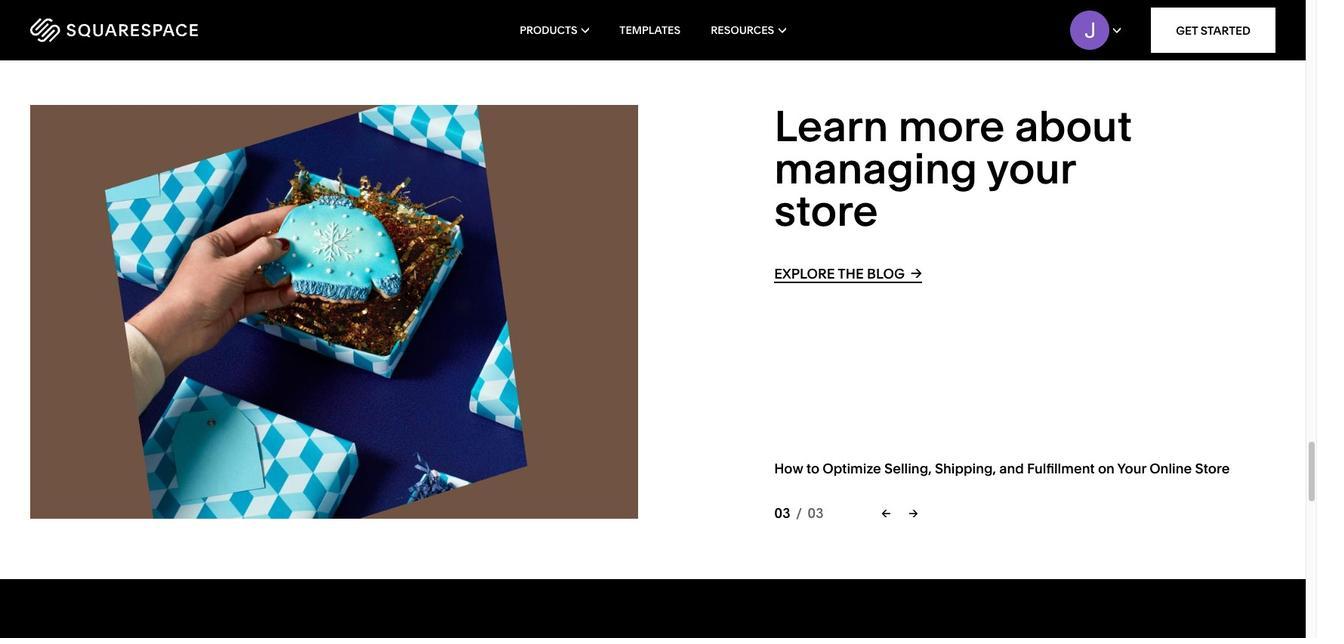 Task type: locate. For each thing, give the bounding box(es) containing it.
squarespace logo image
[[30, 18, 198, 42]]

03 / 03
[[775, 505, 824, 522]]

squarespace logo link
[[30, 18, 279, 42]]

→ inside explore the blog →
[[911, 264, 922, 282]]

→ right ←
[[909, 506, 918, 521]]

how to optimize selling, shipping, and fulfillment on your online store
[[775, 460, 1231, 478]]

how to optimize selling, shipping, and fulfillment on your online store image
[[30, 105, 638, 519]]

get started
[[1177, 23, 1251, 37]]

03 left /
[[775, 505, 791, 522]]

0 vertical spatial →
[[911, 264, 922, 282]]

1 horizontal spatial 03
[[808, 505, 824, 522]]

resources button
[[711, 0, 786, 60]]

03
[[775, 505, 791, 522], [808, 505, 824, 522]]

products button
[[520, 0, 590, 60]]

← button
[[874, 500, 899, 527]]

optimize
[[823, 460, 882, 478]]

→ right the blog
[[911, 264, 922, 282]]

2 03 from the left
[[808, 505, 824, 522]]

→
[[911, 264, 922, 282], [909, 506, 918, 521]]

shipping,
[[935, 460, 997, 478]]

0 horizontal spatial 03
[[775, 505, 791, 522]]

get started link
[[1152, 8, 1276, 53]]

03 right /
[[808, 505, 824, 522]]

selling,
[[885, 460, 932, 478]]

the
[[838, 265, 864, 282]]

to
[[807, 460, 820, 478]]

started
[[1201, 23, 1251, 37]]

learn
[[775, 100, 889, 152]]

more
[[899, 100, 1005, 152]]

1 03 from the left
[[775, 505, 791, 522]]

blog
[[868, 265, 905, 282]]

1 vertical spatial →
[[909, 506, 918, 521]]

products
[[520, 23, 578, 37]]



Task type: describe. For each thing, give the bounding box(es) containing it.
on
[[1099, 460, 1115, 478]]

how
[[775, 460, 804, 478]]

learn more about managing your store
[[775, 100, 1133, 236]]

and
[[1000, 460, 1025, 478]]

templates link
[[620, 0, 681, 60]]

explore
[[775, 265, 835, 282]]

fulfillment
[[1028, 460, 1095, 478]]

your
[[987, 143, 1076, 194]]

→ button
[[902, 500, 926, 527]]

templates
[[620, 23, 681, 37]]

resources
[[711, 23, 775, 37]]

managing
[[775, 143, 978, 194]]

online
[[1150, 460, 1193, 478]]

how to optimize selling, shipping, and fulfillment on your online store link
[[775, 460, 1231, 478]]

store
[[775, 185, 879, 236]]

about
[[1015, 100, 1133, 152]]

←
[[882, 506, 891, 521]]

→ inside button
[[909, 506, 918, 521]]

get
[[1177, 23, 1199, 37]]

your
[[1118, 460, 1147, 478]]

store
[[1196, 460, 1231, 478]]

/
[[796, 505, 803, 522]]

explore the blog →
[[775, 264, 922, 282]]



Task type: vqa. For each thing, say whether or not it's contained in the screenshot.
the topmost Sundew
no



